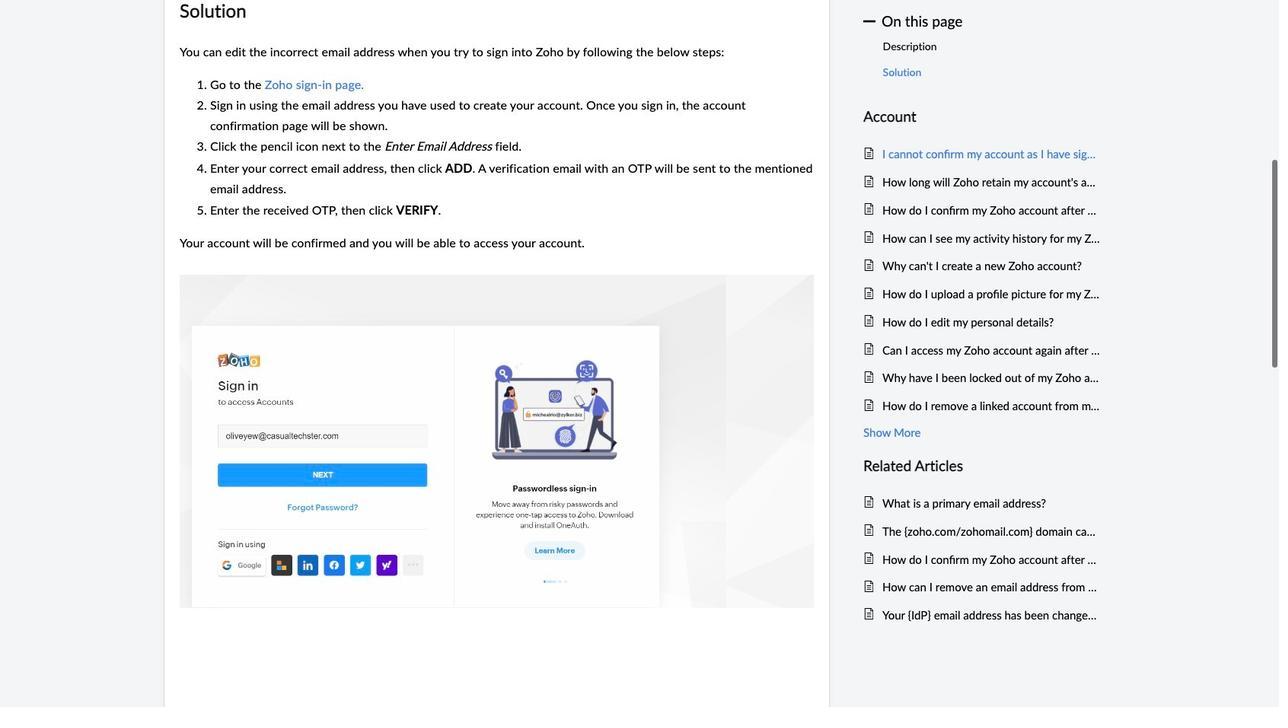 Task type: locate. For each thing, give the bounding box(es) containing it.
a gif showing how to edit the email address that is registered incorrectly. image
[[180, 275, 814, 609]]

0 vertical spatial heading
[[864, 105, 1101, 129]]

heading
[[864, 105, 1101, 129], [864, 455, 1101, 478]]

1 vertical spatial heading
[[864, 455, 1101, 478]]



Task type: vqa. For each thing, say whether or not it's contained in the screenshot.
second heading
yes



Task type: describe. For each thing, give the bounding box(es) containing it.
1 heading from the top
[[864, 105, 1101, 129]]

2 heading from the top
[[864, 455, 1101, 478]]



